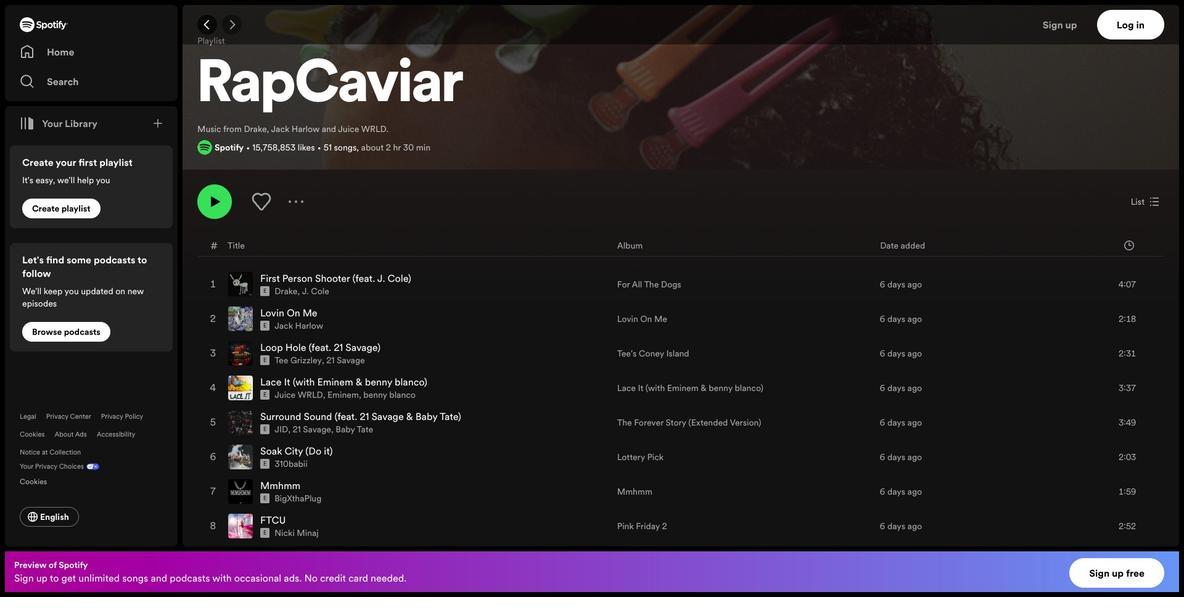 Task type: vqa. For each thing, say whether or not it's contained in the screenshot.
Nicki Minaj
yes



Task type: describe. For each thing, give the bounding box(es) containing it.
for
[[618, 278, 630, 291]]

(feat. for savage)
[[309, 341, 331, 354]]

& for lace it (with eminem & benny blanco)
[[701, 382, 707, 394]]

to inside the let's find some podcasts to follow we'll keep you updated on new episodes
[[138, 253, 147, 267]]

6 days ago for ftcu
[[880, 520, 923, 533]]

ftcu cell
[[228, 510, 608, 543]]

310babii
[[275, 458, 308, 470]]

lovin on me cell
[[228, 303, 608, 336]]

0 horizontal spatial baby
[[336, 423, 355, 436]]

about
[[361, 141, 384, 154]]

mmhmm for mmhmm e
[[260, 479, 301, 493]]

first
[[79, 156, 97, 169]]

lovin on me link inside cell
[[260, 306, 318, 320]]

benny blanco link
[[364, 389, 416, 401]]

6 days ago for loop hole (feat. 21 savage)
[[880, 348, 923, 360]]

1 cookies link from the top
[[20, 430, 45, 439]]

about ads link
[[55, 430, 87, 439]]

jid
[[275, 423, 288, 436]]

ads.
[[284, 571, 302, 585]]

english
[[40, 511, 69, 523]]

version)
[[730, 417, 762, 429]]

log in
[[1117, 18, 1145, 31]]

the forever story (extended version)
[[618, 417, 762, 429]]

surround sound (feat. 21 savage & baby tate) e
[[260, 410, 461, 433]]

lace it (with eminem & benny blanco) cell
[[228, 372, 608, 405]]

jid , 21 savage , baby tate
[[275, 423, 374, 436]]

jack harlow link
[[275, 320, 323, 332]]

hole
[[286, 341, 306, 354]]

ago for lovin on me
[[908, 313, 923, 325]]

privacy for privacy center
[[46, 412, 68, 422]]

3 cell from the left
[[618, 544, 871, 578]]

notice
[[20, 448, 40, 457]]

explicit element for first person shooter (feat. j. cole)
[[260, 286, 270, 296]]

harlow inside lovin on me cell
[[295, 320, 323, 332]]

lovin for lovin on me e
[[260, 306, 284, 320]]

in
[[1137, 18, 1145, 31]]

wrld
[[298, 389, 323, 401]]

1 cookies from the top
[[20, 430, 45, 439]]

e inside the mmhmm e
[[264, 495, 267, 502]]

6 days ago for mmhmm
[[880, 486, 923, 498]]

home link
[[20, 39, 163, 64]]

rapcaviar grid
[[183, 234, 1179, 597]]

1:59
[[1120, 486, 1137, 498]]

the forever story (extended version) link
[[618, 417, 762, 429]]

me for lovin on me e
[[303, 306, 318, 320]]

days for loop hole (feat. 21 savage)
[[888, 348, 906, 360]]

j. cole link
[[302, 285, 330, 298]]

blanco
[[390, 389, 416, 401]]

loop hole (feat. 21 savage) cell
[[228, 337, 608, 370]]

blanco) for lace it (with eminem & benny blanco) e
[[395, 375, 428, 389]]

ftcu link
[[260, 514, 286, 527]]

easy,
[[36, 174, 55, 186]]

on
[[116, 285, 125, 297]]

minaj
[[297, 527, 319, 539]]

from
[[223, 123, 242, 135]]

21 for grizzley
[[327, 354, 335, 367]]

up for sign up
[[1066, 18, 1078, 31]]

drake
[[275, 285, 298, 298]]

e inside surround sound (feat. 21 savage & baby tate) e
[[264, 426, 267, 433]]

find
[[46, 253, 64, 267]]

top bar and user menu element
[[183, 5, 1180, 44]]

lace for lace it (with eminem & benny blanco) e
[[260, 375, 282, 389]]

6 days ago for surround sound (feat. 21 savage & baby tate)
[[880, 417, 923, 429]]

6 days ago for soak city (do it)
[[880, 451, 923, 464]]

about
[[55, 430, 74, 439]]

log
[[1117, 18, 1135, 31]]

up for sign up free
[[1113, 567, 1124, 580]]

, inside first person shooter (feat. j. cole) cell
[[298, 285, 300, 298]]

(with for lace it (with eminem & benny blanco)
[[646, 382, 665, 394]]

lovin on me
[[618, 313, 668, 325]]

6 for lace it (with eminem & benny blanco)
[[880, 382, 886, 394]]

6 for loop hole (feat. 21 savage)
[[880, 348, 886, 360]]

home
[[47, 45, 74, 59]]

island
[[667, 348, 690, 360]]

me for lovin on me
[[655, 313, 668, 325]]

loop hole (feat. 21 savage) link
[[260, 341, 381, 354]]

episodes
[[22, 297, 57, 310]]

playlist inside create playlist button
[[62, 202, 91, 215]]

go forward image
[[227, 20, 237, 30]]

sound
[[304, 410, 332, 423]]

2 cookies link from the top
[[20, 474, 57, 488]]

hr
[[393, 141, 401, 154]]

forever
[[635, 417, 664, 429]]

duration image
[[1125, 240, 1135, 250]]

2:31
[[1120, 348, 1137, 360]]

soak
[[260, 444, 282, 458]]

mmhmm e
[[260, 479, 301, 502]]

pink friday 2
[[618, 520, 668, 533]]

1 cell from the left
[[209, 544, 218, 578]]

savage)
[[346, 341, 381, 354]]

# row
[[198, 235, 1165, 257]]

credit
[[320, 571, 346, 585]]

first person shooter (feat. j. cole) link
[[260, 272, 411, 285]]

legal link
[[20, 412, 36, 422]]

privacy for privacy policy
[[101, 412, 123, 422]]

privacy policy link
[[101, 412, 143, 422]]

your library
[[42, 117, 98, 130]]

4:07 cell
[[1080, 268, 1154, 301]]

21 right jid
[[293, 423, 301, 436]]

6 for first person shooter (feat. j. cole)
[[880, 278, 886, 291]]

, inside loop hole (feat. 21 savage) cell
[[322, 354, 324, 367]]

2 cookies from the top
[[20, 476, 47, 487]]

privacy center
[[46, 412, 91, 422]]

tate
[[357, 423, 374, 436]]

podcasts inside the let's find some podcasts to follow we'll keep you updated on new episodes
[[94, 253, 136, 267]]

notice at collection link
[[20, 448, 81, 457]]

explicit element for surround sound (feat. 21 savage & baby tate)
[[260, 425, 270, 435]]

0 horizontal spatial j.
[[302, 285, 309, 298]]

soak city (do it) cell
[[228, 441, 608, 474]]

search link
[[20, 69, 163, 94]]

lace for lace it (with eminem & benny blanco)
[[618, 382, 636, 394]]

0 vertical spatial jack
[[271, 123, 290, 135]]

lovin on me e
[[260, 306, 318, 330]]

mmhmm for mmhmm
[[618, 486, 653, 498]]

6 for surround sound (feat. 21 savage & baby tate)
[[880, 417, 886, 429]]

story
[[666, 417, 687, 429]]

6 days ago for first person shooter (feat. j. cole)
[[880, 278, 923, 291]]

date
[[881, 239, 899, 252]]

tee
[[275, 354, 288, 367]]

6 days ago for lovin on me
[[880, 313, 923, 325]]

browse podcasts link
[[22, 322, 110, 342]]

e inside soak city (do it) e
[[264, 461, 267, 468]]

explicit element for lace it (with eminem & benny blanco)
[[260, 390, 270, 400]]

tee's coney island link
[[618, 348, 690, 360]]

library
[[65, 117, 98, 130]]

follow
[[22, 267, 51, 280]]

date added
[[881, 239, 926, 252]]

it for lace it (with eminem & benny blanco) e
[[284, 375, 290, 389]]

6 for mmhmm
[[880, 486, 886, 498]]

log in button
[[1098, 10, 1165, 39]]

days for first person shooter (feat. j. cole)
[[888, 278, 906, 291]]

ftcu
[[260, 514, 286, 527]]

album
[[618, 239, 643, 252]]

ago for loop hole (feat. 21 savage)
[[908, 348, 923, 360]]

21 savage link for hole
[[327, 354, 365, 367]]

dogs
[[661, 278, 682, 291]]

eminem for lace it (with eminem & benny blanco)
[[668, 382, 699, 394]]

e inside the lace it (with eminem & benny blanco) e
[[264, 391, 267, 399]]

sign for sign up free
[[1090, 567, 1110, 580]]

310babii link
[[275, 458, 308, 470]]

to inside preview of spotify sign up to get unlimited songs and podcasts with occasional ads. no credit card needed.
[[50, 571, 59, 585]]

drake,
[[244, 123, 269, 135]]

drake , j. cole
[[275, 285, 330, 298]]

free
[[1127, 567, 1145, 580]]

3:37
[[1120, 382, 1137, 394]]

bigxthaplug link
[[275, 493, 322, 505]]



Task type: locate. For each thing, give the bounding box(es) containing it.
1 horizontal spatial on
[[641, 313, 653, 325]]

jack up hole
[[275, 320, 293, 332]]

savage for ,
[[337, 354, 365, 367]]

0 horizontal spatial lovin
[[260, 306, 284, 320]]

4 days from the top
[[888, 382, 906, 394]]

days for mmhmm
[[888, 486, 906, 498]]

you for first
[[96, 174, 110, 186]]

cookies link up notice
[[20, 430, 45, 439]]

eminem up surround sound (feat. 21 savage & baby tate) link
[[328, 389, 359, 401]]

mmhmm down lottery on the right of the page
[[618, 486, 653, 498]]

ago for mmhmm
[[908, 486, 923, 498]]

your privacy choices button
[[20, 462, 84, 471]]

create up easy,
[[22, 156, 54, 169]]

1 vertical spatial you
[[64, 285, 79, 297]]

sign for sign up
[[1043, 18, 1064, 31]]

(feat. right shooter
[[353, 272, 375, 285]]

grizzley
[[291, 354, 322, 367]]

occasional
[[234, 571, 282, 585]]

6 6 from the top
[[880, 451, 886, 464]]

1 vertical spatial create
[[32, 202, 59, 215]]

explicit element up ftcu link
[[260, 494, 270, 504]]

4 explicit element from the top
[[260, 390, 270, 400]]

3 ago from the top
[[908, 348, 923, 360]]

juice wrld , eminem , benny blanco
[[275, 389, 416, 401]]

lovin on me link
[[260, 306, 318, 320], [618, 313, 668, 325]]

5 explicit element from the top
[[260, 425, 270, 435]]

1 horizontal spatial and
[[322, 123, 336, 135]]

me inside 'lovin on me e'
[[303, 306, 318, 320]]

cookies up notice
[[20, 430, 45, 439]]

privacy
[[46, 412, 68, 422], [101, 412, 123, 422], [35, 462, 57, 471]]

podcasts right browse
[[64, 326, 101, 338]]

21 savage link for sound
[[293, 423, 331, 436]]

21 for hole
[[334, 341, 343, 354]]

1 vertical spatial spotify
[[59, 559, 88, 571]]

j. left cole
[[302, 285, 309, 298]]

explicit element inside lovin on me cell
[[260, 321, 270, 331]]

8 6 days ago from the top
[[880, 520, 923, 533]]

california consumer privacy act (ccpa) opt-out icon image
[[84, 462, 99, 474]]

7 days from the top
[[888, 486, 906, 498]]

card
[[349, 571, 368, 585]]

explicit element for soak city (do it)
[[260, 459, 270, 469]]

(with down "tee's coney island" link
[[646, 382, 665, 394]]

create playlist
[[32, 202, 91, 215]]

0 horizontal spatial you
[[64, 285, 79, 297]]

your for your privacy choices
[[20, 462, 33, 471]]

juice left wrld.
[[338, 123, 359, 135]]

0 horizontal spatial playlist
[[62, 202, 91, 215]]

7 explicit element from the top
[[260, 494, 270, 504]]

ads
[[75, 430, 87, 439]]

on for lovin on me e
[[287, 306, 300, 320]]

1 horizontal spatial mmhmm
[[618, 486, 653, 498]]

your privacy choices
[[20, 462, 84, 471]]

your inside button
[[42, 117, 63, 130]]

1 vertical spatial cookies
[[20, 476, 47, 487]]

eminem inside the lace it (with eminem & benny blanco) e
[[318, 375, 353, 389]]

3 explicit element from the top
[[260, 356, 270, 365]]

(with inside the lace it (with eminem & benny blanco) e
[[293, 375, 315, 389]]

it)
[[324, 444, 333, 458]]

1 horizontal spatial lovin
[[618, 313, 639, 325]]

(with down the grizzley
[[293, 375, 315, 389]]

ago for soak city (do it)
[[908, 451, 923, 464]]

you inside create your first playlist it's easy, we'll help you
[[96, 174, 110, 186]]

days for lace it (with eminem & benny blanco)
[[888, 382, 906, 394]]

(feat. down juice wrld , eminem , benny blanco
[[335, 410, 357, 423]]

6 ago from the top
[[908, 451, 923, 464]]

1 vertical spatial harlow
[[295, 320, 323, 332]]

(feat. inside surround sound (feat. 21 savage & baby tate) e
[[335, 410, 357, 423]]

create your first playlist it's easy, we'll help you
[[22, 156, 133, 186]]

explicit element inside soak city (do it) cell
[[260, 459, 270, 469]]

2 horizontal spatial &
[[701, 382, 707, 394]]

cookies
[[20, 430, 45, 439], [20, 476, 47, 487]]

2:18
[[1120, 313, 1137, 325]]

benny inside the lace it (with eminem & benny blanco) e
[[365, 375, 392, 389]]

0 vertical spatial spotify
[[215, 141, 244, 154]]

sign up free
[[1090, 567, 1145, 580]]

first person shooter (feat. j. cole) e
[[260, 272, 411, 295]]

harlow up loop hole (feat. 21 savage) link
[[295, 320, 323, 332]]

0 horizontal spatial 2
[[386, 141, 391, 154]]

1 vertical spatial podcasts
[[64, 326, 101, 338]]

blanco) for lace it (with eminem & benny blanco)
[[735, 382, 764, 394]]

,
[[357, 141, 359, 154], [298, 285, 300, 298], [322, 354, 324, 367], [323, 389, 326, 401], [359, 389, 361, 401], [288, 423, 291, 436], [331, 423, 334, 436]]

unlimited
[[79, 571, 120, 585]]

0 horizontal spatial lovin on me link
[[260, 306, 318, 320]]

e inside ftcu e
[[264, 530, 267, 537]]

2 inside rapcaviar grid
[[662, 520, 668, 533]]

21 for sound
[[360, 410, 369, 423]]

1 vertical spatial the
[[618, 417, 632, 429]]

first person shooter (feat. j. cole) cell
[[228, 268, 608, 301]]

0 horizontal spatial &
[[356, 375, 363, 389]]

e inside first person shooter (feat. j. cole) e
[[264, 288, 267, 295]]

0 vertical spatial and
[[322, 123, 336, 135]]

5 days from the top
[[888, 417, 906, 429]]

go back image
[[202, 20, 212, 30]]

create for playlist
[[32, 202, 59, 215]]

pink friday 2 link
[[618, 520, 668, 533]]

savage for (feat.
[[372, 410, 404, 423]]

0 horizontal spatial (with
[[293, 375, 315, 389]]

create
[[22, 156, 54, 169], [32, 202, 59, 215]]

6 for lovin on me
[[880, 313, 886, 325]]

your library button
[[15, 111, 103, 136]]

2 left hr
[[386, 141, 391, 154]]

the right all
[[645, 278, 659, 291]]

let's
[[22, 253, 44, 267]]

explicit element inside loop hole (feat. 21 savage) cell
[[260, 356, 270, 365]]

1 vertical spatial your
[[20, 462, 33, 471]]

& left benny blanco link
[[356, 375, 363, 389]]

0 vertical spatial 21 savage link
[[327, 354, 365, 367]]

15,758,853 likes
[[253, 141, 315, 154]]

create inside create your first playlist it's easy, we'll help you
[[22, 156, 54, 169]]

2:03
[[1120, 451, 1137, 464]]

21 savage link up (do
[[293, 423, 331, 436]]

& inside the lace it (with eminem & benny blanco) e
[[356, 375, 363, 389]]

spotify image
[[197, 140, 212, 155]]

4 e from the top
[[264, 391, 267, 399]]

your
[[56, 156, 76, 169]]

e down soak in the left of the page
[[264, 461, 267, 468]]

to left get
[[50, 571, 59, 585]]

1 horizontal spatial me
[[655, 313, 668, 325]]

blanco) inside the lace it (with eminem & benny blanco) e
[[395, 375, 428, 389]]

1 horizontal spatial lace
[[618, 382, 636, 394]]

for all the dogs link
[[618, 278, 682, 291]]

eminem for lace it (with eminem & benny blanco) e
[[318, 375, 353, 389]]

e left jid
[[264, 426, 267, 433]]

21 savage link up the lace it (with eminem & benny blanco) e
[[327, 354, 365, 367]]

0 horizontal spatial the
[[618, 417, 632, 429]]

jack inside lovin on me cell
[[275, 320, 293, 332]]

up inside button
[[1113, 567, 1124, 580]]

1 days from the top
[[888, 278, 906, 291]]

1 horizontal spatial songs
[[334, 141, 357, 154]]

3 6 days ago from the top
[[880, 348, 923, 360]]

(extended
[[689, 417, 728, 429]]

1 horizontal spatial playlist
[[99, 156, 133, 169]]

6 6 days ago from the top
[[880, 451, 923, 464]]

e inside loop hole (feat. 21 savage) e
[[264, 357, 267, 364]]

create down easy,
[[32, 202, 59, 215]]

e down 'first'
[[264, 288, 267, 295]]

ftcu e
[[260, 514, 286, 537]]

21 inside surround sound (feat. 21 savage & baby tate) e
[[360, 410, 369, 423]]

0 horizontal spatial your
[[20, 462, 33, 471]]

me down 'j. cole' link
[[303, 306, 318, 320]]

3 days from the top
[[888, 348, 906, 360]]

0 horizontal spatial it
[[284, 375, 290, 389]]

1 explicit element from the top
[[260, 286, 270, 296]]

days for soak city (do it)
[[888, 451, 906, 464]]

privacy down at
[[35, 462, 57, 471]]

21 right the grizzley
[[327, 354, 335, 367]]

surround sound (feat. 21 savage & baby tate) cell
[[228, 406, 608, 440]]

benny right eminem link at the left bottom
[[365, 375, 392, 389]]

1 horizontal spatial lovin on me link
[[618, 313, 668, 325]]

7 ago from the top
[[908, 486, 923, 498]]

explicit element down soak in the left of the page
[[260, 459, 270, 469]]

0 horizontal spatial mmhmm
[[260, 479, 301, 493]]

explicit element down loop
[[260, 356, 270, 365]]

(with for lace it (with eminem & benny blanco) e
[[293, 375, 315, 389]]

0 horizontal spatial blanco)
[[395, 375, 428, 389]]

# column header
[[211, 235, 218, 256]]

0 horizontal spatial savage
[[303, 423, 331, 436]]

up left free
[[1113, 567, 1124, 580]]

mmhmm link down lottery on the right of the page
[[618, 486, 653, 498]]

1 horizontal spatial you
[[96, 174, 110, 186]]

7 e from the top
[[264, 495, 267, 502]]

0 vertical spatial (feat.
[[353, 272, 375, 285]]

8 ago from the top
[[908, 520, 923, 533]]

1 horizontal spatial up
[[1066, 18, 1078, 31]]

6 explicit element from the top
[[260, 459, 270, 469]]

drake link
[[275, 285, 298, 298]]

lovin up 'tee's' at the bottom
[[618, 313, 639, 325]]

& down blanco
[[407, 410, 413, 423]]

legal
[[20, 412, 36, 422]]

1 horizontal spatial to
[[138, 253, 147, 267]]

4:07
[[1120, 278, 1137, 291]]

benny for lace it (with eminem & benny blanco)
[[709, 382, 733, 394]]

lace it (with eminem & benny blanco) link up the forever story (extended version) link
[[618, 382, 764, 394]]

ago for surround sound (feat. 21 savage & baby tate)
[[908, 417, 923, 429]]

sign inside preview of spotify sign up to get unlimited songs and podcasts with occasional ads. no credit card needed.
[[14, 571, 34, 585]]

playlist inside create your first playlist it's easy, we'll help you
[[99, 156, 133, 169]]

lovin inside 'lovin on me e'
[[260, 306, 284, 320]]

eminem down tee grizzley , 21 savage
[[318, 375, 353, 389]]

songs right unlimited
[[122, 571, 148, 585]]

me up "tee's coney island" link
[[655, 313, 668, 325]]

6 e from the top
[[264, 461, 267, 468]]

mmhmm
[[260, 479, 301, 493], [618, 486, 653, 498]]

choices
[[59, 462, 84, 471]]

accessibility
[[97, 430, 135, 439]]

first
[[260, 272, 280, 285]]

e inside 'lovin on me e'
[[264, 322, 267, 330]]

songs right 51
[[334, 141, 357, 154]]

person
[[282, 272, 313, 285]]

21 inside loop hole (feat. 21 savage) e
[[334, 341, 343, 354]]

mmhmm down 310babii
[[260, 479, 301, 493]]

0 vertical spatial the
[[645, 278, 659, 291]]

2 6 days ago from the top
[[880, 313, 923, 325]]

(feat. inside loop hole (feat. 21 savage) e
[[309, 341, 331, 354]]

2 days from the top
[[888, 313, 906, 325]]

sign inside button
[[1043, 18, 1064, 31]]

30
[[403, 141, 414, 154]]

friday
[[636, 520, 660, 533]]

1 vertical spatial to
[[50, 571, 59, 585]]

up left log
[[1066, 18, 1078, 31]]

0 vertical spatial cookies link
[[20, 430, 45, 439]]

savage inside surround sound (feat. 21 savage & baby tate) e
[[372, 410, 404, 423]]

it up forever
[[638, 382, 644, 394]]

1 horizontal spatial &
[[407, 410, 413, 423]]

it down tee
[[284, 375, 290, 389]]

1 6 days ago from the top
[[880, 278, 923, 291]]

1 horizontal spatial mmhmm link
[[618, 486, 653, 498]]

on down 'for all the dogs'
[[641, 313, 653, 325]]

explicit element for ftcu
[[260, 528, 270, 538]]

ago for first person shooter (feat. j. cole)
[[908, 278, 923, 291]]

up inside button
[[1066, 18, 1078, 31]]

savage down benny blanco link
[[372, 410, 404, 423]]

collection
[[49, 448, 81, 457]]

1 horizontal spatial j.
[[378, 272, 385, 285]]

rapcaviar
[[197, 57, 464, 116]]

benny for juice wrld , eminem , benny blanco
[[364, 389, 387, 401]]

ago for lace it (with eminem & benny blanco)
[[908, 382, 923, 394]]

j. inside first person shooter (feat. j. cole) e
[[378, 272, 385, 285]]

explicit element up loop
[[260, 321, 270, 331]]

you for some
[[64, 285, 79, 297]]

main element
[[5, 5, 178, 547]]

0 horizontal spatial juice
[[275, 389, 296, 401]]

podcasts up 'on'
[[94, 253, 136, 267]]

4 cell from the left
[[880, 544, 1070, 578]]

the left forever
[[618, 417, 632, 429]]

it inside the lace it (with eminem & benny blanco) e
[[284, 375, 290, 389]]

benny up surround sound (feat. 21 savage & baby tate) link
[[364, 389, 387, 401]]

added
[[901, 239, 926, 252]]

up left of
[[36, 571, 48, 585]]

0 vertical spatial songs
[[334, 141, 357, 154]]

1 horizontal spatial it
[[638, 382, 644, 394]]

explicit element for loop hole (feat. 21 savage)
[[260, 356, 270, 365]]

lace it (with eminem & benny blanco) link down tee grizzley , 21 savage
[[260, 375, 428, 389]]

and right unlimited
[[151, 571, 167, 585]]

of
[[49, 559, 57, 571]]

5 6 from the top
[[880, 417, 886, 429]]

juice up surround
[[275, 389, 296, 401]]

21 down juice wrld , eminem , benny blanco
[[360, 410, 369, 423]]

6 for ftcu
[[880, 520, 886, 533]]

0 horizontal spatial spotify
[[59, 559, 88, 571]]

it
[[284, 375, 290, 389], [638, 382, 644, 394]]

(feat. for savage
[[335, 410, 357, 423]]

pick
[[648, 451, 664, 464]]

on for lovin on me
[[641, 313, 653, 325]]

create for your
[[22, 156, 54, 169]]

cole)
[[388, 272, 411, 285]]

2 explicit element from the top
[[260, 321, 270, 331]]

1 horizontal spatial savage
[[337, 354, 365, 367]]

for all the dogs
[[618, 278, 682, 291]]

lovin on me link down drake
[[260, 306, 318, 320]]

1 vertical spatial cookies link
[[20, 474, 57, 488]]

explicit element inside ftcu cell
[[260, 528, 270, 538]]

1 vertical spatial jack
[[275, 320, 293, 332]]

blanco) up version)
[[735, 382, 764, 394]]

1 6 from the top
[[880, 278, 886, 291]]

& for lace it (with eminem & benny blanco) e
[[356, 375, 363, 389]]

spotify down from
[[215, 141, 244, 154]]

explicit element for mmhmm
[[260, 494, 270, 504]]

1 vertical spatial (feat.
[[309, 341, 331, 354]]

e down ftcu link
[[264, 530, 267, 537]]

explicit element
[[260, 286, 270, 296], [260, 321, 270, 331], [260, 356, 270, 365], [260, 390, 270, 400], [260, 425, 270, 435], [260, 459, 270, 469], [260, 494, 270, 504], [260, 528, 270, 538]]

soak city (do it) e
[[260, 444, 333, 468]]

(feat.
[[353, 272, 375, 285], [309, 341, 331, 354], [335, 410, 357, 423]]

0 vertical spatial you
[[96, 174, 110, 186]]

6 for soak city (do it)
[[880, 451, 886, 464]]

new
[[128, 285, 144, 297]]

savage up the lace it (with eminem & benny blanco) e
[[337, 354, 365, 367]]

blanco) down loop hole (feat. 21 savage) cell
[[395, 375, 428, 389]]

0 horizontal spatial up
[[36, 571, 48, 585]]

baby inside surround sound (feat. 21 savage & baby tate) e
[[416, 410, 438, 423]]

2 horizontal spatial up
[[1113, 567, 1124, 580]]

0 horizontal spatial lace
[[260, 375, 282, 389]]

8 6 from the top
[[880, 520, 886, 533]]

1 vertical spatial songs
[[122, 571, 148, 585]]

spotify link
[[215, 141, 244, 154]]

preview
[[14, 559, 47, 571]]

(feat. inside first person shooter (feat. j. cole) e
[[353, 272, 375, 285]]

2 e from the top
[[264, 322, 267, 330]]

you right help
[[96, 174, 110, 186]]

lovin for lovin on me
[[618, 313, 639, 325]]

surround sound (feat. 21 savage & baby tate) link
[[260, 410, 461, 423]]

eminem link
[[328, 389, 359, 401]]

2 6 from the top
[[880, 313, 886, 325]]

1 vertical spatial 21 savage link
[[293, 423, 331, 436]]

with
[[212, 571, 232, 585]]

and
[[322, 123, 336, 135], [151, 571, 167, 585]]

eminem down island
[[668, 382, 699, 394]]

some
[[67, 253, 91, 267]]

0 horizontal spatial sign
[[14, 571, 34, 585]]

your left library
[[42, 117, 63, 130]]

1 horizontal spatial the
[[645, 278, 659, 291]]

no
[[305, 571, 318, 585]]

2 vertical spatial (feat.
[[335, 410, 357, 423]]

on inside 'lovin on me e'
[[287, 306, 300, 320]]

5 e from the top
[[264, 426, 267, 433]]

lace it (with eminem & benny blanco) link inside cell
[[260, 375, 428, 389]]

ago
[[908, 278, 923, 291], [908, 313, 923, 325], [908, 348, 923, 360], [908, 382, 923, 394], [908, 417, 923, 429], [908, 451, 923, 464], [908, 486, 923, 498], [908, 520, 923, 533]]

search
[[47, 75, 79, 88]]

explicit element inside mmhmm cell
[[260, 494, 270, 504]]

songs inside preview of spotify sign up to get unlimited songs and podcasts with occasional ads. no credit card needed.
[[122, 571, 148, 585]]

0 vertical spatial 2
[[386, 141, 391, 154]]

4 6 from the top
[[880, 382, 886, 394]]

explicit element down ftcu link
[[260, 528, 270, 538]]

0 horizontal spatial mmhmm link
[[260, 479, 301, 493]]

& up (extended
[[701, 382, 707, 394]]

0 vertical spatial to
[[138, 253, 147, 267]]

4 ago from the top
[[908, 382, 923, 394]]

2 cell from the left
[[228, 544, 608, 578]]

7 6 from the top
[[880, 486, 886, 498]]

lace down 'tee's' at the bottom
[[618, 382, 636, 394]]

privacy up accessibility
[[101, 412, 123, 422]]

e up ftcu link
[[264, 495, 267, 502]]

baby left tate)
[[416, 410, 438, 423]]

explicit element inside 'lace it (with eminem & benny blanco)' cell
[[260, 390, 270, 400]]

2 vertical spatial podcasts
[[170, 571, 210, 585]]

list
[[1132, 196, 1145, 208]]

nicki
[[275, 527, 295, 539]]

1 e from the top
[[264, 288, 267, 295]]

playlist right first
[[99, 156, 133, 169]]

cell
[[209, 544, 218, 578], [228, 544, 608, 578], [618, 544, 871, 578], [880, 544, 1070, 578], [1080, 544, 1154, 578]]

1 horizontal spatial your
[[42, 117, 63, 130]]

explicit element inside first person shooter (feat. j. cole) cell
[[260, 286, 270, 296]]

cookies link down your privacy choices
[[20, 474, 57, 488]]

0 horizontal spatial lace it (with eminem & benny blanco) link
[[260, 375, 428, 389]]

tee's
[[618, 348, 637, 360]]

51
[[324, 141, 332, 154]]

tee grizzley link
[[275, 354, 322, 367]]

1 vertical spatial 2
[[662, 520, 668, 533]]

podcasts inside preview of spotify sign up to get unlimited songs and podcasts with occasional ads. no credit card needed.
[[170, 571, 210, 585]]

(feat. right hole
[[309, 341, 331, 354]]

sign up
[[1043, 18, 1078, 31]]

2 horizontal spatial savage
[[372, 410, 404, 423]]

2 horizontal spatial sign
[[1090, 567, 1110, 580]]

0 horizontal spatial songs
[[122, 571, 148, 585]]

0 horizontal spatial me
[[303, 306, 318, 320]]

explicit element inside surround sound (feat. 21 savage & baby tate) cell
[[260, 425, 270, 435]]

sign inside button
[[1090, 567, 1110, 580]]

benny up (extended
[[709, 382, 733, 394]]

days for surround sound (feat. 21 savage & baby tate)
[[888, 417, 906, 429]]

0 vertical spatial cookies
[[20, 430, 45, 439]]

jack up 15,758,853 likes
[[271, 123, 290, 135]]

8 explicit element from the top
[[260, 528, 270, 538]]

explicit element left jid
[[260, 425, 270, 435]]

2 right friday on the bottom right of page
[[662, 520, 668, 533]]

explicit element up surround
[[260, 390, 270, 400]]

e down loop
[[264, 357, 267, 364]]

loop
[[260, 341, 283, 354]]

harlow up 'likes'
[[292, 123, 320, 135]]

1 vertical spatial playlist
[[62, 202, 91, 215]]

to up new
[[138, 253, 147, 267]]

spotify inside preview of spotify sign up to get unlimited songs and podcasts with occasional ads. no credit card needed.
[[59, 559, 88, 571]]

playlist down help
[[62, 202, 91, 215]]

0 vertical spatial podcasts
[[94, 253, 136, 267]]

1 vertical spatial juice
[[275, 389, 296, 401]]

& inside surround sound (feat. 21 savage & baby tate) e
[[407, 410, 413, 423]]

juice inside 'lace it (with eminem & benny blanco)' cell
[[275, 389, 296, 401]]

2 ago from the top
[[908, 313, 923, 325]]

days for lovin on me
[[888, 313, 906, 325]]

cookies down your privacy choices
[[20, 476, 47, 487]]

lace inside the lace it (with eminem & benny blanco) e
[[260, 375, 282, 389]]

e
[[264, 288, 267, 295], [264, 322, 267, 330], [264, 357, 267, 364], [264, 391, 267, 399], [264, 426, 267, 433], [264, 461, 267, 468], [264, 495, 267, 502], [264, 530, 267, 537]]

the
[[645, 278, 659, 291], [618, 417, 632, 429]]

0 horizontal spatial on
[[287, 306, 300, 320]]

and up 51
[[322, 123, 336, 135]]

1 horizontal spatial spotify
[[215, 141, 244, 154]]

up
[[1066, 18, 1078, 31], [1113, 567, 1124, 580], [36, 571, 48, 585]]

6 days ago for lace it (with eminem & benny blanco)
[[880, 382, 923, 394]]

1 horizontal spatial lace it (with eminem & benny blanco) link
[[618, 382, 764, 394]]

0 vertical spatial juice
[[338, 123, 359, 135]]

j. left cole)
[[378, 272, 385, 285]]

1 horizontal spatial 2
[[662, 520, 668, 533]]

spotify image
[[20, 17, 68, 32]]

mmhmm inside mmhmm cell
[[260, 479, 301, 493]]

savage up (do
[[303, 423, 331, 436]]

21 left savage)
[[334, 341, 343, 354]]

5 cell from the left
[[1080, 544, 1154, 578]]

benny for lace it (with eminem & benny blanco) e
[[365, 375, 392, 389]]

sign up free button
[[1070, 559, 1165, 588]]

it for lace it (with eminem & benny blanco)
[[638, 382, 644, 394]]

1 horizontal spatial juice
[[338, 123, 359, 135]]

explicit element down 'first'
[[260, 286, 270, 296]]

0 vertical spatial create
[[22, 156, 54, 169]]

1 horizontal spatial sign
[[1043, 18, 1064, 31]]

8 e from the top
[[264, 530, 267, 537]]

1 horizontal spatial (with
[[646, 382, 665, 394]]

0 horizontal spatial and
[[151, 571, 167, 585]]

6 days ago
[[880, 278, 923, 291], [880, 313, 923, 325], [880, 348, 923, 360], [880, 382, 923, 394], [880, 417, 923, 429], [880, 451, 923, 464], [880, 486, 923, 498], [880, 520, 923, 533]]

create inside button
[[32, 202, 59, 215]]

0 vertical spatial playlist
[[99, 156, 133, 169]]

5 ago from the top
[[908, 417, 923, 429]]

podcasts left with
[[170, 571, 210, 585]]

0 horizontal spatial to
[[50, 571, 59, 585]]

15,758,853
[[253, 141, 296, 154]]

List button
[[1127, 192, 1165, 212]]

on down drake
[[287, 306, 300, 320]]

0 vertical spatial your
[[42, 117, 63, 130]]

lace down tee
[[260, 375, 282, 389]]

spotify right of
[[59, 559, 88, 571]]

lovin on me link down all
[[618, 313, 668, 325]]

lovin down drake
[[260, 306, 284, 320]]

mmhmm link down 310babii
[[260, 479, 301, 493]]

1 horizontal spatial baby
[[416, 410, 438, 423]]

5 6 days ago from the top
[[880, 417, 923, 429]]

0 vertical spatial harlow
[[292, 123, 320, 135]]

3 e from the top
[[264, 357, 267, 364]]

preview of spotify sign up to get unlimited songs and podcasts with occasional ads. no credit card needed.
[[14, 559, 407, 585]]

your for your library
[[42, 117, 63, 130]]

browse
[[32, 326, 62, 338]]

days for ftcu
[[888, 520, 906, 533]]

explicit element for lovin on me
[[260, 321, 270, 331]]

jack harlow
[[275, 320, 323, 332]]

and inside preview of spotify sign up to get unlimited songs and podcasts with occasional ads. no credit card needed.
[[151, 571, 167, 585]]

7 6 days ago from the top
[[880, 486, 923, 498]]

mmhmm cell
[[228, 475, 608, 509]]

6 days from the top
[[888, 451, 906, 464]]

3 6 from the top
[[880, 348, 886, 360]]

1 vertical spatial and
[[151, 571, 167, 585]]

e up loop
[[264, 322, 267, 330]]

8 days from the top
[[888, 520, 906, 533]]

eminem for juice wrld , eminem , benny blanco
[[328, 389, 359, 401]]

cookies link
[[20, 430, 45, 439], [20, 474, 57, 488]]

4 6 days ago from the top
[[880, 382, 923, 394]]

1 horizontal spatial blanco)
[[735, 382, 764, 394]]

privacy up about
[[46, 412, 68, 422]]

ago for ftcu
[[908, 520, 923, 533]]

soak city (do it) link
[[260, 444, 333, 458]]

1 ago from the top
[[908, 278, 923, 291]]

e up surround
[[264, 391, 267, 399]]

up inside preview of spotify sign up to get unlimited songs and podcasts with occasional ads. no credit card needed.
[[36, 571, 48, 585]]

you inside the let's find some podcasts to follow we'll keep you updated on new episodes
[[64, 285, 79, 297]]

you right keep
[[64, 285, 79, 297]]

lace it (with eminem & benny blanco)
[[618, 382, 764, 394]]

duration element
[[1125, 240, 1135, 250]]



